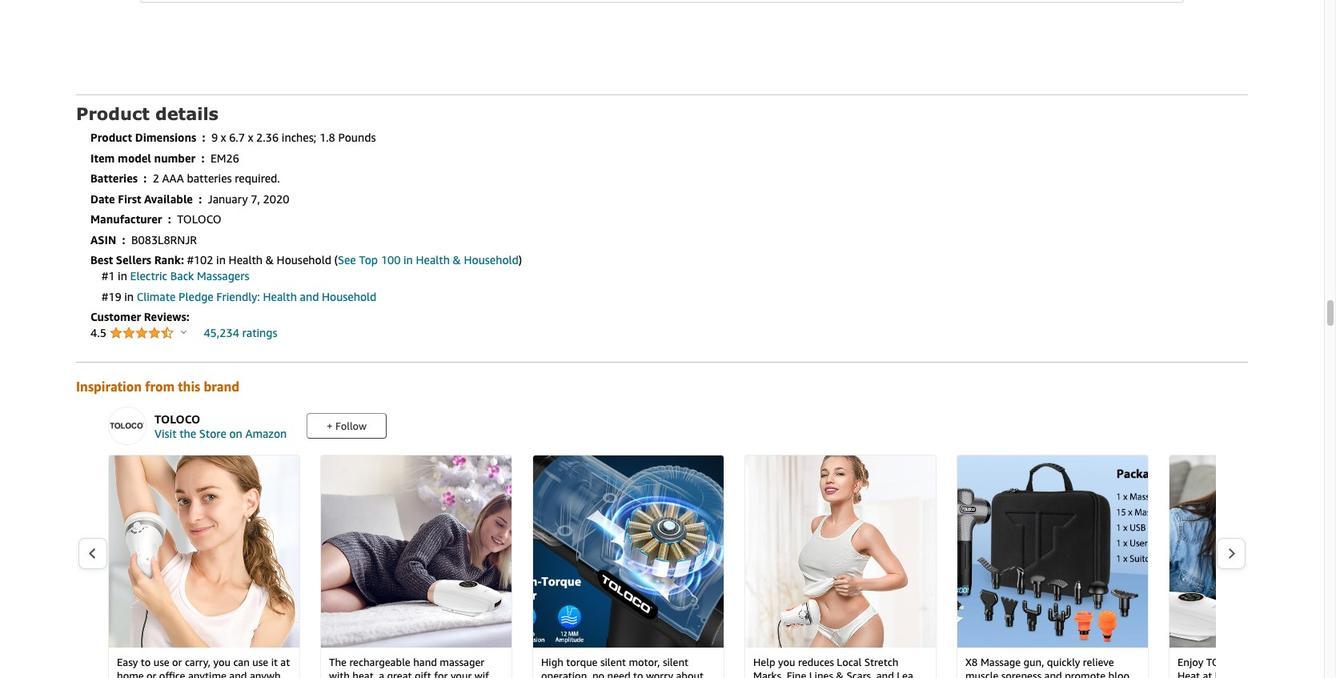 Task type: vqa. For each thing, say whether or not it's contained in the screenshot.


Task type: describe. For each thing, give the bounding box(es) containing it.
‎ left 9
[[208, 131, 208, 145]]

back
[[170, 269, 194, 283]]

: left 2
[[144, 172, 147, 185]]

sellers
[[116, 253, 151, 267]]

: up 'batteries'
[[201, 151, 205, 165]]

in right #1
[[118, 269, 127, 283]]

inspiration
[[76, 379, 142, 395]]

local
[[837, 656, 862, 669]]

pledge
[[179, 290, 214, 304]]

massage
[[981, 656, 1021, 669]]

gift
[[415, 670, 432, 678]]

1 silent from the left
[[601, 656, 626, 669]]

health right 100
[[416, 253, 450, 267]]

in up massagers
[[216, 253, 226, 267]]

best
[[91, 253, 113, 267]]

carry,
[[185, 656, 211, 669]]

for
[[434, 670, 448, 678]]

product details product dimensions                                     ‏                                         :                                     ‎ 9 x 6.7 x 2.36 inches; 1.8 pounds item model number                                     ‏                                         :                                     ‎ em26 batteries                                     ‏                                         :                                     ‎ 2 aaa batteries required. date first available                                     ‏                                         :                                     ‎ january 7, 2020 manufacturer                                     ‏                                         :                                     ‎ toloco asin                                     ‏                                         :                                     ‎ b083l8rnjr best sellers rank: #102 in health & household ( see top 100 in health & household ) #1 in electric back massagers #19 in climate pledge friendly: health and household
[[76, 104, 522, 304]]

0 vertical spatial product
[[76, 104, 150, 124]]

popover image
[[181, 330, 186, 334]]

batteries
[[187, 172, 232, 185]]

reduces
[[799, 656, 835, 669]]

2 use from the left
[[253, 656, 269, 669]]

the
[[180, 427, 196, 441]]

the rechargeable hand massager with heat, a great gift for your wif…
[[329, 656, 499, 678]]

x8 massage gun, quickly relieve muscle soreness and promote bloo… link
[[958, 456, 1149, 678]]

january
[[208, 192, 248, 206]]

ratings
[[242, 326, 278, 340]]

brand
[[204, 379, 240, 395]]

customer
[[91, 310, 141, 324]]

in right 100
[[404, 253, 413, 267]]

)
[[519, 253, 522, 267]]

massagers
[[197, 269, 250, 283]]

hand
[[413, 656, 437, 669]]

‏ left 9
[[199, 131, 199, 145]]

enjoy toloco hand massager wit
[[1178, 656, 1337, 678]]

worry
[[646, 670, 674, 678]]

see
[[338, 253, 356, 267]]

on
[[229, 427, 243, 441]]

‏ up b083l8rnjr
[[165, 213, 165, 226]]

x8 massage gun, quickly relieve muscle soreness and promote bloo…
[[966, 656, 1141, 678]]

‎ down manufacturer
[[128, 233, 128, 247]]

4.5
[[91, 326, 109, 340]]

promote
[[1065, 670, 1106, 678]]

‏ up 'batteries'
[[199, 151, 199, 165]]

and inside x8 massage gun, quickly relieve muscle soreness and promote bloo…
[[1045, 670, 1063, 678]]

need
[[608, 670, 631, 678]]

4.5 button
[[91, 326, 186, 342]]

2 x from the left
[[248, 131, 253, 145]]

help you reduces local stretch marks, fine lines & scars, and lea…
[[754, 656, 924, 678]]

climate
[[137, 290, 176, 304]]

+ follow button
[[307, 414, 387, 439]]

& inside help you reduces local stretch marks, fine lines & scars, and lea…
[[837, 670, 844, 678]]

and inside product details product dimensions                                     ‏                                         :                                     ‎ 9 x 6.7 x 2.36 inches; 1.8 pounds item model number                                     ‏                                         :                                     ‎ em26 batteries                                     ‏                                         :                                     ‎ 2 aaa batteries required. date first available                                     ‏                                         :                                     ‎ january 7, 2020 manufacturer                                     ‏                                         :                                     ‎ toloco asin                                     ‏                                         :                                     ‎ b083l8rnjr best sellers rank: #102 in health & household ( see top 100 in health & household ) #1 in electric back massagers #19 in climate pledge friendly: health and household
[[300, 290, 319, 304]]

rechargeable
[[350, 656, 411, 669]]

: down available
[[168, 213, 171, 226]]

relieve
[[1084, 656, 1115, 669]]

+ follow
[[327, 420, 367, 433]]

see top 100 in health & household link
[[338, 253, 519, 267]]

#19
[[102, 290, 121, 304]]

1 x from the left
[[221, 131, 226, 145]]

0 horizontal spatial &
[[266, 253, 274, 267]]

in right #19
[[124, 290, 134, 304]]

hand
[[1251, 656, 1276, 669]]

enjoy toloco hand massager wit link
[[1170, 456, 1337, 678]]

100
[[381, 253, 401, 267]]

massager
[[440, 656, 485, 669]]

‏ left 2
[[141, 172, 141, 185]]

1 vertical spatial product
[[91, 131, 132, 145]]

dimensions
[[135, 131, 196, 145]]

help
[[754, 656, 776, 669]]

date
[[91, 192, 115, 206]]

the rechargeable hand massager with heat, a great gift for your wif… link
[[321, 456, 512, 678]]

45,234
[[204, 326, 239, 340]]

amazon
[[245, 427, 287, 441]]

2
[[153, 172, 159, 185]]

available
[[144, 192, 193, 206]]

6.7
[[229, 131, 245, 145]]

‎ down available
[[174, 213, 174, 226]]

friendly:
[[217, 290, 260, 304]]

lines
[[810, 670, 834, 678]]

toloco visit the store on amazon
[[155, 413, 287, 441]]

2 silent from the left
[[663, 656, 689, 669]]

marks,
[[754, 670, 784, 678]]

visit
[[155, 427, 177, 441]]

health up massagers
[[229, 253, 263, 267]]

this
[[178, 379, 200, 395]]

manufacturer
[[91, 213, 162, 226]]

office
[[159, 670, 185, 678]]

9
[[211, 131, 218, 145]]

‎ left em26
[[208, 151, 208, 165]]

asin
[[91, 233, 116, 247]]



Task type: locate. For each thing, give the bounding box(es) containing it.
heat,
[[353, 670, 376, 678]]

0 horizontal spatial to
[[141, 656, 151, 669]]

high torque silent motor, silent operation, no need to worry about… link
[[533, 456, 724, 678]]

toloco left "hand"
[[1207, 656, 1248, 669]]

easy to use or carry, you can use it at home or office anytime and anywh…
[[117, 656, 291, 678]]

‎
[[208, 131, 208, 145], [208, 151, 208, 165], [150, 172, 150, 185], [205, 192, 205, 206], [174, 213, 174, 226], [128, 233, 128, 247]]

x right 6.7
[[248, 131, 253, 145]]

top
[[359, 253, 378, 267]]

pounds
[[338, 131, 376, 145]]

operation,
[[541, 670, 590, 678]]

visit the store on amazon link
[[155, 427, 296, 441]]

‏ down 'batteries'
[[196, 192, 196, 206]]

to inside high torque silent motor, silent operation, no need to worry about…
[[634, 670, 644, 678]]

about…
[[676, 670, 715, 678]]

0 horizontal spatial x
[[221, 131, 226, 145]]

x8
[[966, 656, 978, 669]]

45,234 ratings
[[204, 326, 278, 340]]

0 horizontal spatial silent
[[601, 656, 626, 669]]

: left 9
[[202, 131, 206, 145]]

follow
[[336, 420, 367, 433]]

& left )
[[453, 253, 461, 267]]

at
[[281, 656, 290, 669]]

1 horizontal spatial x
[[248, 131, 253, 145]]

store
[[199, 427, 227, 441]]

item
[[91, 151, 115, 165]]

model
[[118, 151, 151, 165]]

you up fine
[[779, 656, 796, 669]]

‎ left 2
[[150, 172, 150, 185]]

#1
[[102, 269, 115, 283]]

help you reduces local stretch marks, fine lines & scars, and lea… link
[[746, 456, 936, 678]]

health
[[229, 253, 263, 267], [416, 253, 450, 267], [263, 290, 297, 304]]

from
[[145, 379, 175, 395]]

silent up need at left
[[601, 656, 626, 669]]

high torque silent motor, silent operation, no need to worry about…
[[541, 656, 715, 678]]

your
[[451, 670, 472, 678]]

1 you from the left
[[213, 656, 231, 669]]

45,234 ratings link
[[204, 326, 278, 340]]

: down 'batteries'
[[199, 192, 202, 206]]

1 horizontal spatial you
[[779, 656, 796, 669]]

use up office
[[154, 656, 170, 669]]

:
[[202, 131, 206, 145], [201, 151, 205, 165], [144, 172, 147, 185], [199, 192, 202, 206], [168, 213, 171, 226], [122, 233, 125, 247]]

can
[[233, 656, 250, 669]]

0 horizontal spatial use
[[154, 656, 170, 669]]

motor,
[[629, 656, 660, 669]]

bloo…
[[1109, 670, 1141, 678]]

inches;
[[282, 131, 317, 145]]

0 vertical spatial to
[[141, 656, 151, 669]]

inspiration from this brand
[[76, 379, 240, 395]]

‏
[[199, 131, 199, 145], [199, 151, 199, 165], [141, 172, 141, 185], [196, 192, 196, 206], [165, 213, 165, 226], [119, 233, 119, 247]]

to down motor, at the bottom of the page
[[634, 670, 644, 678]]

& up climate pledge friendly: health and household link
[[266, 253, 274, 267]]

batteries
[[91, 172, 138, 185]]

‎ down 'batteries'
[[205, 192, 205, 206]]

toloco inside enjoy toloco hand massager wit
[[1207, 656, 1248, 669]]

+
[[327, 420, 333, 433]]

and
[[300, 290, 319, 304], [229, 670, 247, 678], [877, 670, 895, 678], [1045, 670, 1063, 678]]

list
[[108, 455, 1337, 678]]

use
[[154, 656, 170, 669], [253, 656, 269, 669]]

or
[[172, 656, 182, 669], [147, 670, 157, 678]]

next image
[[1228, 548, 1237, 560]]

toloco link
[[155, 413, 296, 429]]

2020
[[263, 192, 289, 206]]

& down local
[[837, 670, 844, 678]]

anywh…
[[250, 670, 291, 678]]

it
[[271, 656, 278, 669]]

1 horizontal spatial silent
[[663, 656, 689, 669]]

muscle
[[966, 670, 999, 678]]

previous image
[[88, 548, 97, 560]]

toloco down january
[[177, 213, 222, 226]]

you
[[213, 656, 231, 669], [779, 656, 796, 669]]

use left it
[[253, 656, 269, 669]]

toloco
[[177, 213, 222, 226], [155, 413, 200, 426], [1207, 656, 1248, 669]]

anytime
[[188, 670, 227, 678]]

2 vertical spatial toloco
[[1207, 656, 1248, 669]]

1 vertical spatial toloco
[[155, 413, 200, 426]]

1.8
[[320, 131, 335, 145]]

electric
[[130, 269, 167, 283]]

and inside help you reduces local stretch marks, fine lines & scars, and lea…
[[877, 670, 895, 678]]

1 use from the left
[[154, 656, 170, 669]]

silent up the worry
[[663, 656, 689, 669]]

x
[[221, 131, 226, 145], [248, 131, 253, 145]]

(
[[334, 253, 338, 267]]

or left office
[[147, 670, 157, 678]]

toloco up the
[[155, 413, 200, 426]]

no
[[593, 670, 605, 678]]

1 horizontal spatial to
[[634, 670, 644, 678]]

1 horizontal spatial &
[[453, 253, 461, 267]]

with
[[329, 670, 350, 678]]

product
[[76, 104, 150, 124], [91, 131, 132, 145]]

and inside "easy to use or carry, you can use it at home or office anytime and anywh…"
[[229, 670, 247, 678]]

toloco inside toloco visit the store on amazon
[[155, 413, 200, 426]]

you inside help you reduces local stretch marks, fine lines & scars, and lea…
[[779, 656, 796, 669]]

to inside "easy to use or carry, you can use it at home or office anytime and anywh…"
[[141, 656, 151, 669]]

b083l8rnjr
[[131, 233, 197, 247]]

2 horizontal spatial &
[[837, 670, 844, 678]]

customer reviews:
[[91, 310, 190, 324]]

2 you from the left
[[779, 656, 796, 669]]

x right 9
[[221, 131, 226, 145]]

0 vertical spatial toloco
[[177, 213, 222, 226]]

to right easy
[[141, 656, 151, 669]]

7,
[[251, 192, 260, 206]]

&
[[266, 253, 274, 267], [453, 253, 461, 267], [837, 670, 844, 678]]

0 vertical spatial or
[[172, 656, 182, 669]]

rank:
[[154, 253, 184, 267]]

1 horizontal spatial use
[[253, 656, 269, 669]]

health up "ratings"
[[263, 290, 297, 304]]

1 vertical spatial to
[[634, 670, 644, 678]]

wit
[[1326, 656, 1337, 669]]

quickly
[[1048, 656, 1081, 669]]

easy
[[117, 656, 138, 669]]

required.
[[235, 172, 280, 185]]

home
[[117, 670, 144, 678]]

number
[[154, 151, 196, 165]]

first
[[118, 192, 141, 206]]

or up office
[[172, 656, 182, 669]]

1 vertical spatial or
[[147, 670, 157, 678]]

gun,
[[1024, 656, 1045, 669]]

you inside "easy to use or carry, you can use it at home or office anytime and anywh…"
[[213, 656, 231, 669]]

torque
[[567, 656, 598, 669]]

stretch
[[865, 656, 899, 669]]

‏ right asin
[[119, 233, 119, 247]]

reviews:
[[144, 310, 190, 324]]

you up anytime
[[213, 656, 231, 669]]

silent
[[601, 656, 626, 669], [663, 656, 689, 669]]

details
[[155, 104, 219, 124]]

climate pledge friendly: health and household link
[[137, 290, 377, 304]]

wif…
[[475, 670, 499, 678]]

0 horizontal spatial you
[[213, 656, 231, 669]]

: right asin
[[122, 233, 125, 247]]

the
[[329, 656, 347, 669]]

lea…
[[897, 670, 924, 678]]

#102
[[187, 253, 213, 267]]

0 horizontal spatial or
[[147, 670, 157, 678]]

in
[[216, 253, 226, 267], [404, 253, 413, 267], [118, 269, 127, 283], [124, 290, 134, 304]]

list containing easy to use or carry, you can use it at home or office anytime and anywh…
[[108, 455, 1337, 678]]

toloco inside product details product dimensions                                     ‏                                         :                                     ‎ 9 x 6.7 x 2.36 inches; 1.8 pounds item model number                                     ‏                                         :                                     ‎ em26 batteries                                     ‏                                         :                                     ‎ 2 aaa batteries required. date first available                                     ‏                                         :                                     ‎ january 7, 2020 manufacturer                                     ‏                                         :                                     ‎ toloco asin                                     ‏                                         :                                     ‎ b083l8rnjr best sellers rank: #102 in health & household ( see top 100 in health & household ) #1 in electric back massagers #19 in climate pledge friendly: health and household
[[177, 213, 222, 226]]

em26
[[211, 151, 239, 165]]

1 horizontal spatial or
[[172, 656, 182, 669]]



